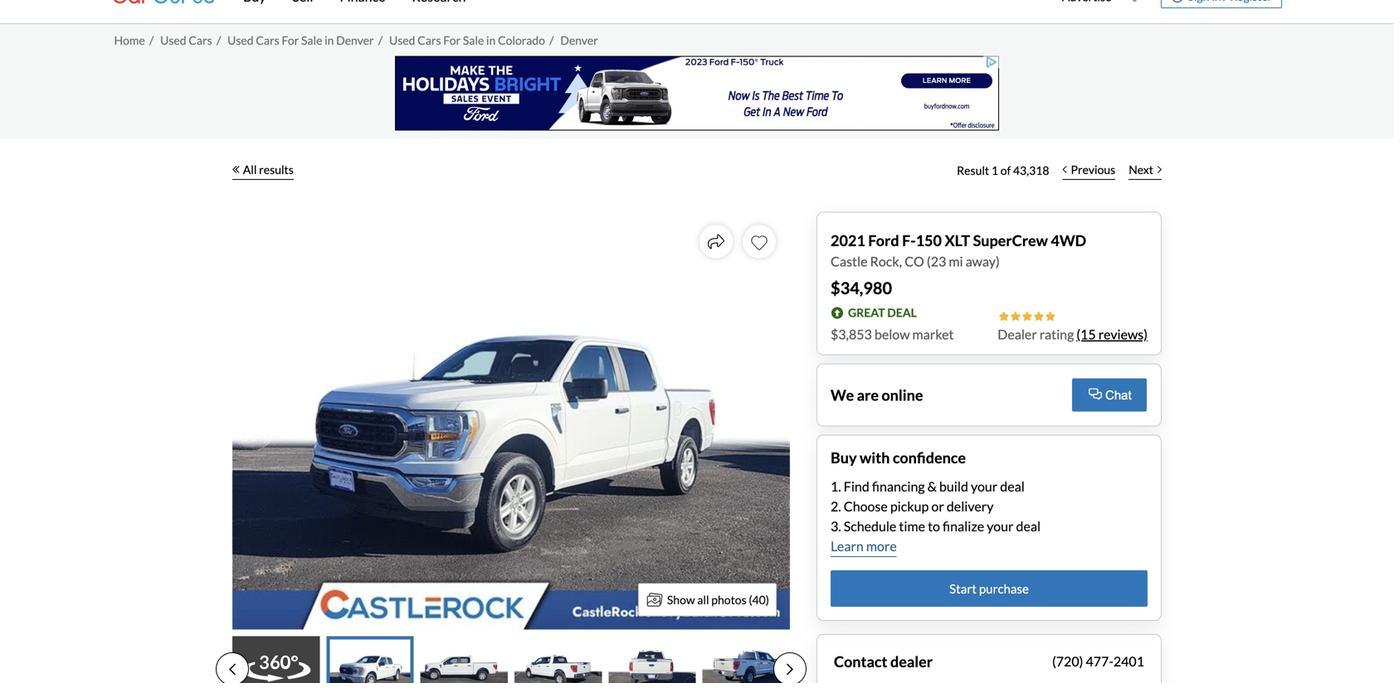 Task type: vqa. For each thing, say whether or not it's contained in the screenshot.
Date
no



Task type: locate. For each thing, give the bounding box(es) containing it.
/ right the home link
[[149, 33, 154, 47]]

(720) 477-2401
[[1052, 654, 1144, 670]]

cars
[[189, 33, 212, 47], [256, 33, 279, 47], [418, 33, 441, 47]]

deal right finalize
[[1016, 519, 1041, 535]]

start purchase
[[949, 582, 1029, 596]]

$3,853 below market
[[831, 327, 954, 343]]

1 horizontal spatial sale
[[463, 33, 484, 47]]

3 cars from the left
[[418, 33, 441, 47]]

denver
[[336, 33, 374, 47], [560, 33, 598, 47]]

delivery
[[947, 499, 994, 515]]

chat
[[1105, 389, 1132, 402]]

2 menu item from the left
[[1149, 0, 1282, 8]]

finalize
[[943, 519, 984, 535]]

1 horizontal spatial denver
[[560, 33, 598, 47]]

used
[[160, 33, 186, 47], [227, 33, 254, 47], [389, 33, 415, 47]]

user icon image
[[1171, 0, 1183, 3]]

&
[[927, 479, 937, 495]]

43,318
[[1013, 163, 1049, 178]]

0 horizontal spatial denver
[[336, 33, 374, 47]]

for
[[282, 33, 299, 47], [443, 33, 461, 47]]

to
[[928, 519, 940, 535]]

used cars link
[[160, 33, 212, 47]]

advertisement region
[[395, 56, 999, 131]]

online
[[882, 386, 923, 405]]

1 horizontal spatial menu item
[[1149, 0, 1282, 8]]

view vehicle photo 1 image
[[232, 637, 320, 684]]

/ right the used cars 'link' at left
[[217, 33, 221, 47]]

rating
[[1040, 327, 1074, 343]]

1 for from the left
[[282, 33, 299, 47]]

2 used from the left
[[227, 33, 254, 47]]

menu bar
[[220, 0, 1053, 23]]

/ right colorado
[[549, 33, 554, 47]]

show
[[667, 593, 695, 607]]

0 horizontal spatial used
[[160, 33, 186, 47]]

2 horizontal spatial used
[[389, 33, 415, 47]]

chevron double left image
[[232, 166, 240, 174]]

$34,980
[[831, 278, 892, 298]]

co
[[905, 254, 924, 270]]

colorado
[[498, 33, 545, 47]]

1
[[991, 163, 998, 178]]

0 horizontal spatial sale
[[301, 33, 322, 47]]

your
[[971, 479, 998, 495], [987, 519, 1014, 535]]

f-
[[902, 232, 916, 250]]

supercrew
[[973, 232, 1048, 250]]

view vehicle photo 6 image
[[703, 637, 790, 684]]

your down delivery
[[987, 519, 1014, 535]]

tab list
[[216, 637, 807, 684]]

cargurus logo homepage link link
[[112, 0, 220, 20]]

with
[[860, 449, 890, 467]]

menu
[[1053, 0, 1282, 20]]

1 horizontal spatial in
[[486, 33, 496, 47]]

saved cars image
[[1129, 0, 1140, 2]]

1 horizontal spatial cars
[[256, 33, 279, 47]]

your up delivery
[[971, 479, 998, 495]]

1 used from the left
[[160, 33, 186, 47]]

1 horizontal spatial for
[[443, 33, 461, 47]]

2 horizontal spatial cars
[[418, 33, 441, 47]]

menu item right saved cars icon at right
[[1149, 0, 1282, 8]]

menu item
[[1053, 0, 1120, 20], [1149, 0, 1282, 8]]

home link
[[114, 33, 145, 47]]

4wd
[[1051, 232, 1086, 250]]

show all photos (40)
[[667, 593, 769, 607]]

all results link
[[232, 152, 294, 189]]

2 for from the left
[[443, 33, 461, 47]]

reviews)
[[1098, 327, 1148, 343]]

find
[[844, 479, 869, 495]]

2 / from the left
[[217, 33, 221, 47]]

chevron right image
[[1158, 166, 1162, 174]]

contact dealer
[[834, 653, 933, 671]]

vehicle full photo image
[[232, 212, 790, 630]]

/
[[149, 33, 154, 47], [217, 33, 221, 47], [378, 33, 383, 47], [549, 33, 554, 47]]

buy
[[831, 449, 857, 467]]

deal right the build
[[1000, 479, 1025, 495]]

view vehicle photo 2 image
[[326, 637, 414, 684]]

show all photos (40) link
[[638, 584, 777, 617]]

deal
[[1000, 479, 1025, 495], [1016, 519, 1041, 535]]

purchase
[[979, 582, 1029, 596]]

0 vertical spatial your
[[971, 479, 998, 495]]

home
[[114, 33, 145, 47]]

all
[[697, 593, 709, 607]]

chat image
[[1089, 389, 1102, 400]]

previous link
[[1056, 152, 1122, 189]]

market
[[912, 327, 954, 343]]

1 horizontal spatial used
[[227, 33, 254, 47]]

0 horizontal spatial cars
[[189, 33, 212, 47]]

photos
[[711, 593, 747, 607]]

(720)
[[1052, 654, 1083, 670]]

in
[[325, 33, 334, 47], [486, 33, 496, 47]]

find financing & build your deal choose pickup or delivery schedule time to finalize your deal learn more
[[831, 479, 1041, 555]]

confidence
[[893, 449, 966, 467]]

0 horizontal spatial menu item
[[1053, 0, 1120, 20]]

start
[[949, 582, 977, 596]]

sale
[[301, 33, 322, 47], [463, 33, 484, 47]]

used cars for sale in colorado link
[[389, 33, 545, 47]]

$3,853
[[831, 327, 872, 343]]

menu item left saved cars icon at right
[[1053, 0, 1120, 20]]

/ right "used cars for sale in denver" link
[[378, 33, 383, 47]]

ford
[[868, 232, 899, 250]]

great deal
[[848, 306, 917, 320]]

477-
[[1086, 654, 1113, 670]]

are
[[857, 386, 879, 405]]

0 horizontal spatial in
[[325, 33, 334, 47]]

prev page image
[[229, 663, 236, 676]]

away)
[[966, 254, 1000, 270]]

chat button
[[1072, 379, 1147, 412]]

(23
[[927, 254, 946, 270]]

(15
[[1076, 327, 1096, 343]]

0 horizontal spatial for
[[282, 33, 299, 47]]

of
[[1000, 163, 1011, 178]]



Task type: describe. For each thing, give the bounding box(es) containing it.
2 in from the left
[[486, 33, 496, 47]]

contact
[[834, 653, 887, 671]]

1 vertical spatial your
[[987, 519, 1014, 535]]

previous
[[1071, 163, 1115, 177]]

choose
[[844, 499, 888, 515]]

2 denver from the left
[[560, 33, 598, 47]]

pickup
[[890, 499, 929, 515]]

all
[[243, 163, 257, 177]]

2021
[[831, 232, 865, 250]]

castle
[[831, 254, 868, 270]]

time
[[899, 519, 925, 535]]

view vehicle photo 5 image
[[609, 637, 696, 684]]

great
[[848, 306, 885, 320]]

1 menu item from the left
[[1053, 0, 1120, 20]]

all results
[[243, 163, 294, 177]]

we are online
[[831, 386, 923, 405]]

2 sale from the left
[[463, 33, 484, 47]]

dealer
[[998, 327, 1037, 343]]

result 1 of 43,318
[[957, 163, 1049, 178]]

1 denver from the left
[[336, 33, 374, 47]]

2021 ford f-150 xlt supercrew 4wd castle rock, co (23 mi away)
[[831, 232, 1086, 270]]

view vehicle photo 4 image
[[514, 637, 602, 684]]

4 / from the left
[[549, 33, 554, 47]]

(40)
[[749, 593, 769, 607]]

next
[[1129, 163, 1153, 177]]

learn
[[831, 539, 864, 555]]

0 vertical spatial deal
[[1000, 479, 1025, 495]]

150
[[916, 232, 942, 250]]

learn more link
[[831, 537, 897, 558]]

2401
[[1113, 654, 1144, 670]]

deal
[[887, 306, 917, 320]]

dealer rating (15 reviews)
[[998, 327, 1148, 343]]

chevron left image
[[1063, 166, 1067, 174]]

financing
[[872, 479, 925, 495]]

2 cars from the left
[[256, 33, 279, 47]]

1 in from the left
[[325, 33, 334, 47]]

start purchase button
[[831, 571, 1148, 607]]

1 vertical spatial deal
[[1016, 519, 1041, 535]]

3 used from the left
[[389, 33, 415, 47]]

more
[[866, 539, 897, 555]]

3 / from the left
[[378, 33, 383, 47]]

below
[[874, 327, 910, 343]]

(15 reviews) button
[[1076, 325, 1148, 345]]

xlt
[[945, 232, 970, 250]]

1 sale from the left
[[301, 33, 322, 47]]

or
[[931, 499, 944, 515]]

we
[[831, 386, 854, 405]]

mi
[[949, 254, 963, 270]]

home / used cars / used cars for sale in denver / used cars for sale in colorado / denver
[[114, 33, 598, 47]]

used cars for sale in denver link
[[227, 33, 374, 47]]

1 cars from the left
[[189, 33, 212, 47]]

next link
[[1122, 152, 1168, 189]]

result
[[957, 163, 989, 178]]

build
[[939, 479, 968, 495]]

results
[[259, 163, 294, 177]]

view vehicle photo 3 image
[[420, 637, 508, 684]]

next page image
[[787, 663, 793, 676]]

dealer
[[890, 653, 933, 671]]

rock,
[[870, 254, 902, 270]]

1 / from the left
[[149, 33, 154, 47]]

cargurus logo homepage link image
[[112, 0, 220, 20]]

share image
[[708, 234, 724, 250]]

schedule
[[844, 519, 896, 535]]

buy with confidence
[[831, 449, 966, 467]]



